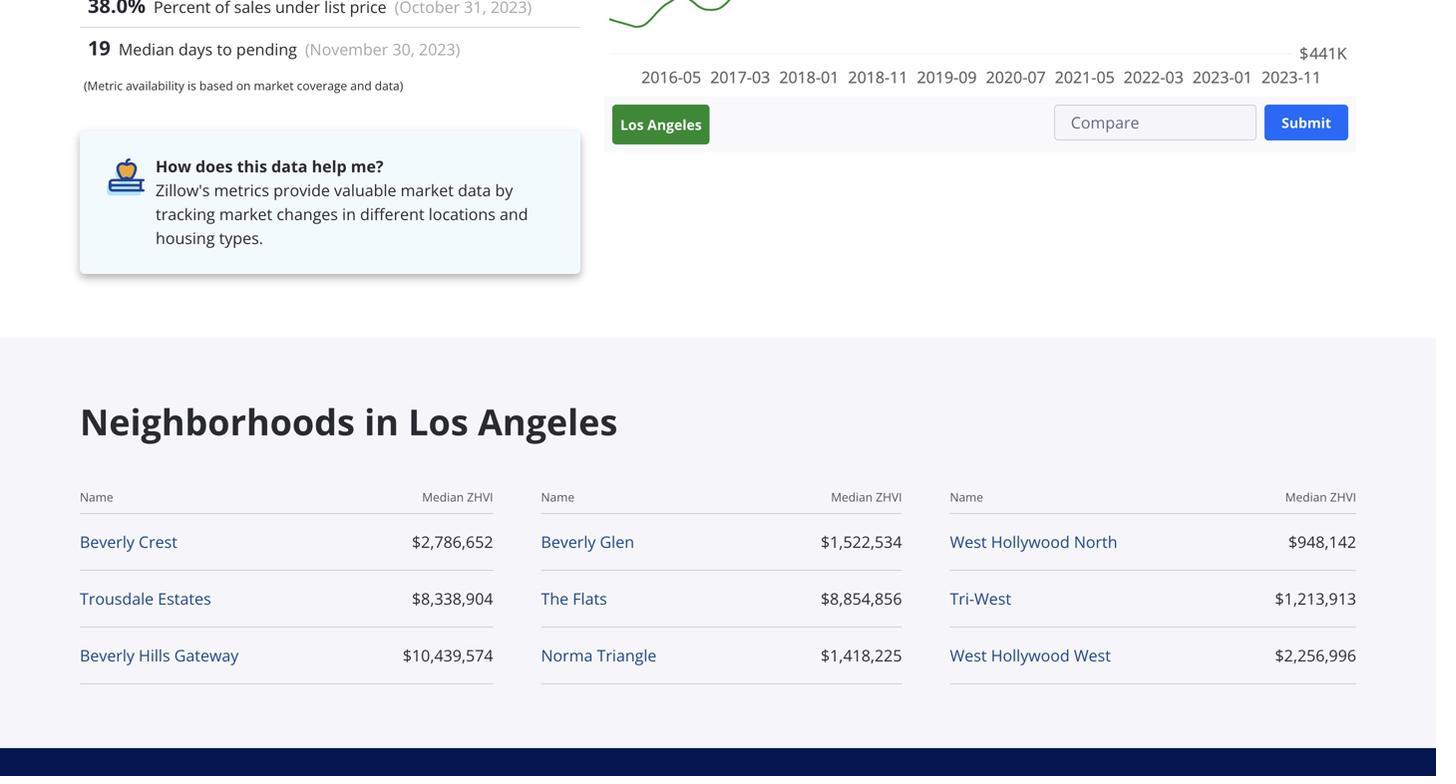 Task type: vqa. For each thing, say whether or not it's contained in the screenshot.
an
no



Task type: locate. For each thing, give the bounding box(es) containing it.
$2,786,652
[[412, 532, 493, 553]]

median for beverly crest
[[422, 489, 464, 506]]

1 zhvi from the left
[[467, 489, 493, 506]]

30,
[[392, 38, 415, 60]]

hollywood down 'tri-west' link
[[991, 645, 1070, 667]]

$2,256,996
[[1275, 645, 1356, 667]]

1 horizontal spatial median zhvi
[[831, 489, 902, 506]]

submit button
[[1265, 105, 1348, 141]]

1 median zhvi from the left
[[422, 489, 493, 506]]

median zhvi for $1,522,534
[[831, 489, 902, 506]]

0 horizontal spatial and
[[350, 77, 372, 94]]

1 vertical spatial in
[[364, 397, 399, 446]]

trousdale estates link
[[80, 587, 211, 611]]

types.
[[219, 227, 263, 249]]

Compare text field
[[1071, 107, 1240, 139]]

beverly left hills
[[80, 645, 135, 667]]

zhvi for $1,522,534
[[876, 489, 902, 506]]

beverly hills gateway link
[[80, 644, 239, 668]]

los
[[620, 115, 644, 134], [408, 397, 468, 446]]

and left data)
[[350, 77, 372, 94]]

1 horizontal spatial name
[[541, 489, 574, 506]]

median
[[119, 38, 174, 60], [422, 489, 464, 506], [831, 489, 873, 506], [1285, 489, 1327, 506]]

2 hollywood from the top
[[991, 645, 1070, 667]]

data up provide
[[271, 156, 308, 177]]

to
[[217, 38, 232, 60]]

by
[[495, 180, 513, 201]]

$1,418,225
[[821, 645, 902, 667]]

median zhvi up $2,786,652
[[422, 489, 493, 506]]

0 vertical spatial los
[[620, 115, 644, 134]]

zhvi up $1,522,534
[[876, 489, 902, 506]]

2 horizontal spatial median zhvi
[[1285, 489, 1356, 506]]

market
[[254, 77, 294, 94], [401, 180, 454, 201], [219, 203, 272, 225]]

beverly for beverly crest
[[80, 532, 135, 553]]

norma triangle link
[[541, 644, 657, 668]]

beverly crest link
[[80, 531, 177, 554]]

2 name from the left
[[541, 489, 574, 506]]

beverly inside beverly glen link
[[541, 532, 596, 553]]

median up $948,142
[[1285, 489, 1327, 506]]

angeles
[[647, 115, 702, 134], [478, 397, 618, 446]]

0 horizontal spatial los
[[408, 397, 468, 446]]

median for west hollywood north
[[1285, 489, 1327, 506]]

market up 'different'
[[401, 180, 454, 201]]

data
[[271, 156, 308, 177], [458, 180, 491, 201]]

market right on
[[254, 77, 294, 94]]

1 vertical spatial hollywood
[[991, 645, 1070, 667]]

name up "beverly crest"
[[80, 489, 113, 506]]

valuable
[[334, 180, 396, 201]]

west
[[950, 532, 987, 553], [974, 588, 1011, 610], [950, 645, 987, 667], [1074, 645, 1111, 667]]

1 horizontal spatial in
[[364, 397, 399, 446]]

zhvi for $948,142
[[1330, 489, 1356, 506]]

3 median zhvi from the left
[[1285, 489, 1356, 506]]

tri-west link
[[950, 587, 1011, 611]]

market down metrics
[[219, 203, 272, 225]]

median zhvi
[[422, 489, 493, 506], [831, 489, 902, 506], [1285, 489, 1356, 506]]

median up availability
[[119, 38, 174, 60]]

trousdale
[[80, 588, 154, 610]]

and
[[350, 77, 372, 94], [500, 203, 528, 225]]

pending
[[236, 38, 297, 60]]

name up 'west hollywood north'
[[950, 489, 983, 506]]

1 vertical spatial angeles
[[478, 397, 618, 446]]

triangle
[[597, 645, 657, 667]]

beverly glen link
[[541, 531, 634, 554]]

1 name from the left
[[80, 489, 113, 506]]

0 vertical spatial hollywood
[[991, 532, 1070, 553]]

name up beverly glen
[[541, 489, 574, 506]]

0 horizontal spatial name
[[80, 489, 113, 506]]

zhvi up $2,786,652
[[467, 489, 493, 506]]

1 horizontal spatial zhvi
[[876, 489, 902, 506]]

north
[[1074, 532, 1117, 553]]

name
[[80, 489, 113, 506], [541, 489, 574, 506], [950, 489, 983, 506]]

crest
[[139, 532, 177, 553]]

west hollywood north
[[950, 532, 1117, 553]]

1 vertical spatial and
[[500, 203, 528, 225]]

zillow's
[[156, 180, 210, 201]]

locations
[[429, 203, 495, 225]]

zhvi
[[467, 489, 493, 506], [876, 489, 902, 506], [1330, 489, 1356, 506]]

days
[[178, 38, 213, 60]]

0 vertical spatial and
[[350, 77, 372, 94]]

is
[[188, 77, 196, 94]]

$1,213,913
[[1275, 588, 1356, 610]]

median zhvi up $948,142
[[1285, 489, 1356, 506]]

in
[[342, 203, 356, 225], [364, 397, 399, 446]]

hollywood
[[991, 532, 1070, 553], [991, 645, 1070, 667]]

2 horizontal spatial zhvi
[[1330, 489, 1356, 506]]

median up $2,786,652
[[422, 489, 464, 506]]

coverage
[[297, 77, 347, 94]]

1 horizontal spatial and
[[500, 203, 528, 225]]

help
[[312, 156, 347, 177]]

and inside how does this data help me? zillow's metrics provide valuable market data by tracking market changes in different locations and housing types.
[[500, 203, 528, 225]]

beverly
[[80, 532, 135, 553], [541, 532, 596, 553], [80, 645, 135, 667]]

name for west hollywood north
[[950, 489, 983, 506]]

2 zhvi from the left
[[876, 489, 902, 506]]

0 vertical spatial in
[[342, 203, 356, 225]]

different
[[360, 203, 424, 225]]

median zhvi for $2,786,652
[[422, 489, 493, 506]]

2 horizontal spatial name
[[950, 489, 983, 506]]

1 vertical spatial market
[[401, 180, 454, 201]]

beverly inside beverly hills gateway link
[[80, 645, 135, 667]]

zhvi up $948,142
[[1330, 489, 1356, 506]]

0 horizontal spatial data
[[271, 156, 308, 177]]

norma triangle
[[541, 645, 657, 667]]

west hollywood north link
[[950, 531, 1117, 554]]

1 horizontal spatial data
[[458, 180, 491, 201]]

beverly inside beverly crest link
[[80, 532, 135, 553]]

median up $1,522,534
[[831, 489, 873, 506]]

median inside 19 median days to pending (november 30, 2023)
[[119, 38, 174, 60]]

and down by
[[500, 203, 528, 225]]

1 hollywood from the top
[[991, 532, 1070, 553]]

data up the locations
[[458, 180, 491, 201]]

beverly hills gateway
[[80, 645, 239, 667]]

trousdale estates
[[80, 588, 211, 610]]

beverly left glen
[[541, 532, 596, 553]]

3 zhvi from the left
[[1330, 489, 1356, 506]]

beverly left crest in the left bottom of the page
[[80, 532, 135, 553]]

provide
[[273, 180, 330, 201]]

median zhvi up $1,522,534
[[831, 489, 902, 506]]

2023)
[[419, 38, 460, 60]]

0 vertical spatial data
[[271, 156, 308, 177]]

name for beverly crest
[[80, 489, 113, 506]]

0 horizontal spatial in
[[342, 203, 356, 225]]

3 name from the left
[[950, 489, 983, 506]]

1 horizontal spatial angeles
[[647, 115, 702, 134]]

estates
[[158, 588, 211, 610]]

0 horizontal spatial median zhvi
[[422, 489, 493, 506]]

hills
[[139, 645, 170, 667]]

1 vertical spatial los
[[408, 397, 468, 446]]

hollywood for north
[[991, 532, 1070, 553]]

(metric
[[84, 77, 123, 94]]

hollywood left north in the bottom right of the page
[[991, 532, 1070, 553]]

hollywood inside 'link'
[[991, 645, 1070, 667]]

0 horizontal spatial zhvi
[[467, 489, 493, 506]]

2 median zhvi from the left
[[831, 489, 902, 506]]



Task type: describe. For each thing, give the bounding box(es) containing it.
the
[[541, 588, 569, 610]]

los angeles
[[620, 115, 702, 134]]

$948,142
[[1288, 532, 1356, 553]]

beverly crest
[[80, 532, 177, 553]]

0 vertical spatial market
[[254, 77, 294, 94]]

2 vertical spatial market
[[219, 203, 272, 225]]

19
[[88, 34, 111, 61]]

flats
[[573, 588, 607, 610]]

how
[[156, 156, 191, 177]]

metrics
[[214, 180, 269, 201]]

hollywood for west
[[991, 645, 1070, 667]]

tri-west
[[950, 588, 1011, 610]]

1 horizontal spatial los
[[620, 115, 644, 134]]

$10,439,574
[[403, 645, 493, 667]]

median for beverly glen
[[831, 489, 873, 506]]

the flats link
[[541, 587, 607, 611]]

beverly for beverly hills gateway
[[80, 645, 135, 667]]

median zhvi for $948,142
[[1285, 489, 1356, 506]]

0 vertical spatial angeles
[[647, 115, 702, 134]]

in inside how does this data help me? zillow's metrics provide valuable market data by tracking market changes in different locations and housing types.
[[342, 203, 356, 225]]

(november
[[305, 38, 388, 60]]

west hollywood west
[[950, 645, 1111, 667]]

submit
[[1282, 113, 1331, 132]]

neighborhoods in los angeles
[[80, 397, 618, 446]]

me?
[[351, 156, 383, 177]]

housing
[[156, 227, 215, 249]]

tracking
[[156, 203, 215, 225]]

neighborhoods
[[80, 397, 355, 446]]

norma
[[541, 645, 593, 667]]

beverly glen
[[541, 532, 634, 553]]

$8,338,904
[[412, 588, 493, 610]]

19 median days to pending (november 30, 2023)
[[88, 34, 460, 61]]

name for beverly glen
[[541, 489, 574, 506]]

gateway
[[174, 645, 239, 667]]

this
[[237, 156, 267, 177]]

$8,854,856
[[821, 588, 902, 610]]

data)
[[375, 77, 403, 94]]

beverly for beverly glen
[[541, 532, 596, 553]]

zhvi for $2,786,652
[[467, 489, 493, 506]]

west hollywood west link
[[950, 644, 1111, 668]]

0 horizontal spatial angeles
[[478, 397, 618, 446]]

on
[[236, 77, 251, 94]]

$1,522,534
[[821, 532, 902, 553]]

changes
[[277, 203, 338, 225]]

based
[[199, 77, 233, 94]]

glen
[[600, 532, 634, 553]]

(metric availability is based on market coverage and data)
[[84, 77, 403, 94]]

the flats
[[541, 588, 607, 610]]

availability
[[126, 77, 184, 94]]

does
[[195, 156, 233, 177]]

1 vertical spatial data
[[458, 180, 491, 201]]

how does this data help me? zillow's metrics provide valuable market data by tracking market changes in different locations and housing types.
[[156, 156, 528, 249]]

tri-
[[950, 588, 974, 610]]



